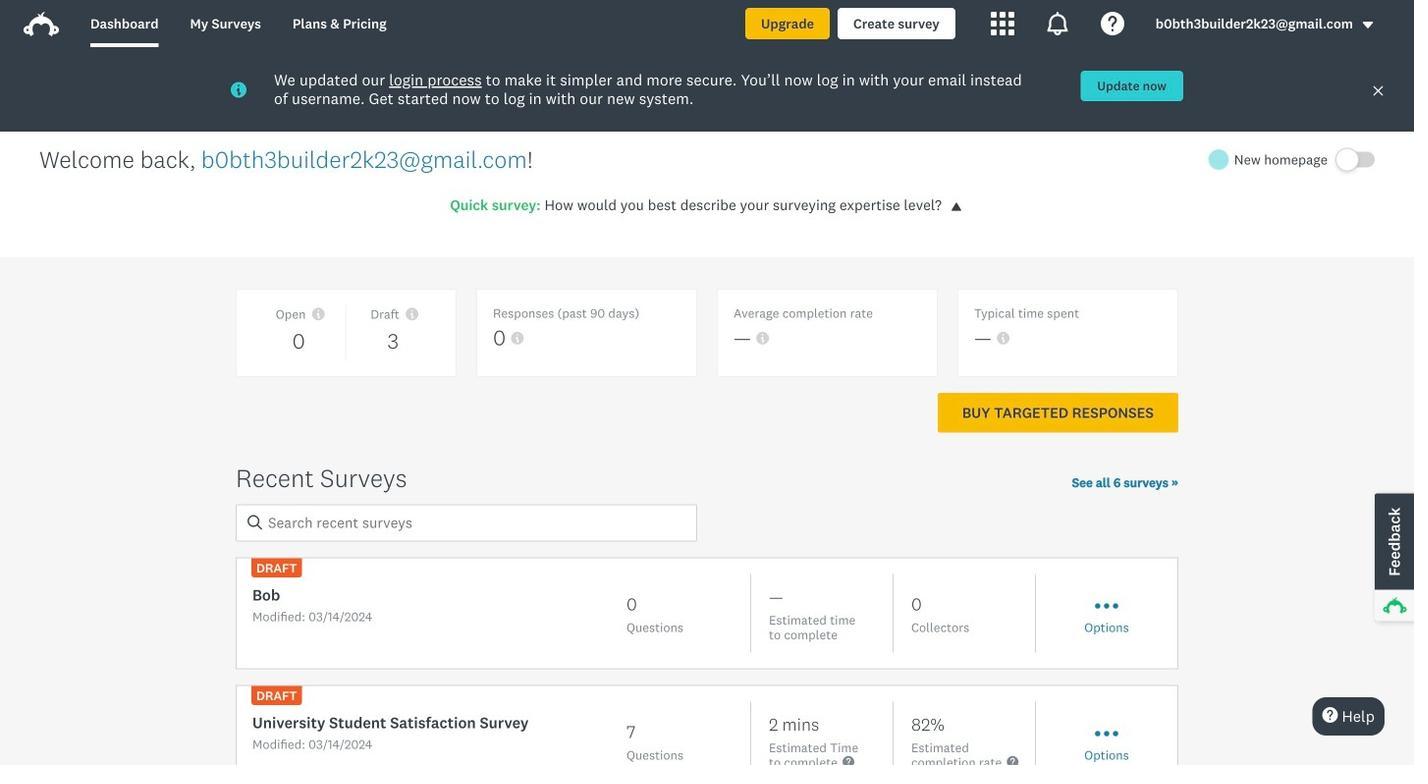 Task type: vqa. For each thing, say whether or not it's contained in the screenshot.
Dropdown arrow icon
no



Task type: locate. For each thing, give the bounding box(es) containing it.
2 products icon image from the left
[[1046, 12, 1069, 35]]

products icon image
[[991, 12, 1014, 35], [1046, 12, 1069, 35]]

None field
[[236, 504, 697, 541]]

Search recent surveys text field
[[236, 504, 697, 541]]

0 horizontal spatial products icon image
[[991, 12, 1014, 35]]

1 horizontal spatial products icon image
[[1046, 12, 1069, 35]]



Task type: describe. For each thing, give the bounding box(es) containing it.
x image
[[1372, 84, 1385, 97]]

dropdown arrow image
[[1361, 18, 1375, 32]]

1 products icon image from the left
[[991, 12, 1014, 35]]

help icon image
[[1101, 12, 1124, 35]]

surveymonkey logo image
[[24, 12, 59, 36]]



